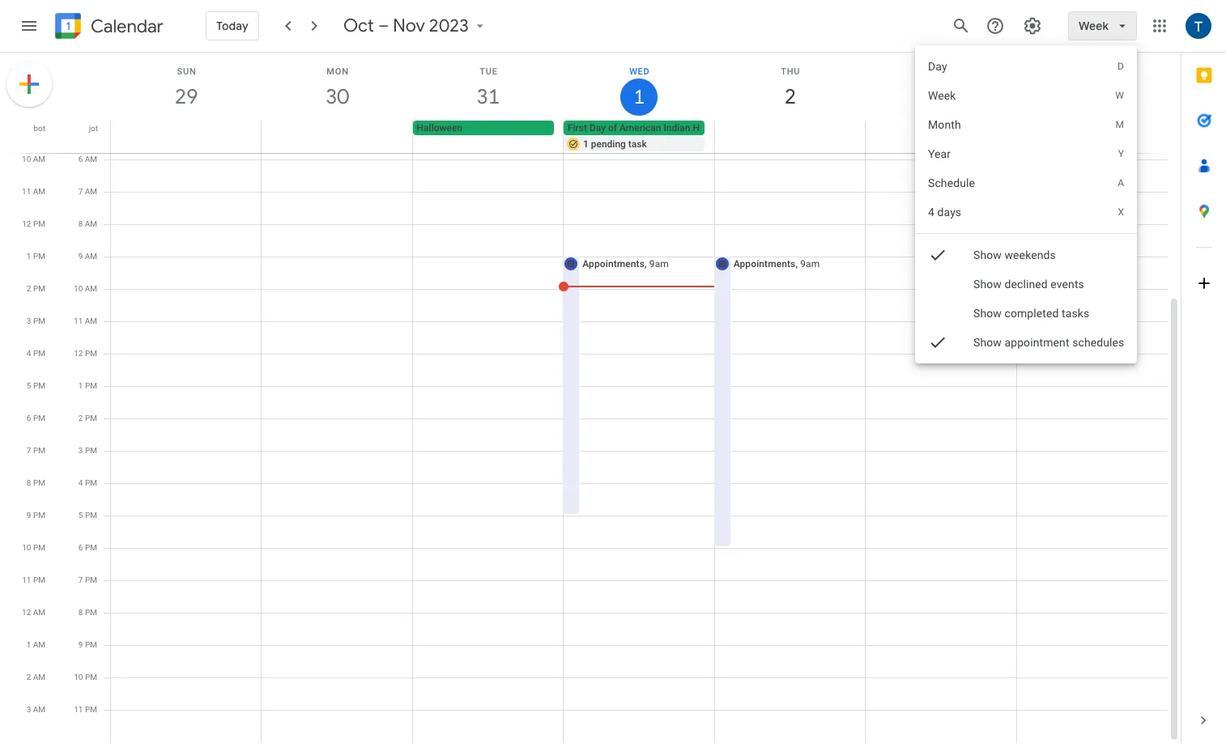 Task type: describe. For each thing, give the bounding box(es) containing it.
1 appointments from the left
[[582, 258, 645, 270]]

1 inside button
[[583, 138, 589, 150]]

2 appointments , 9am from the left
[[733, 258, 820, 270]]

30
[[325, 83, 348, 110]]

6 am
[[78, 155, 97, 164]]

halloween button
[[413, 121, 554, 135]]

1 horizontal spatial 10 pm
[[74, 673, 97, 682]]

2 vertical spatial 3
[[26, 705, 31, 714]]

2 appointments from the left
[[733, 258, 796, 270]]

show completed tasks checkbox item
[[915, 253, 1137, 374]]

2 check checkbox item from the top
[[915, 328, 1137, 357]]

show for show appointment schedules
[[973, 336, 1001, 349]]

check for show appointment schedules
[[928, 333, 947, 352]]

heritage
[[693, 122, 730, 134]]

declined
[[1004, 278, 1047, 291]]

11 up 12 am
[[22, 576, 31, 585]]

0 horizontal spatial 5
[[27, 381, 31, 390]]

week menu item
[[915, 81, 1137, 110]]

2 vertical spatial 12
[[22, 608, 31, 617]]

tue 31
[[476, 66, 499, 110]]

4 days menu item
[[915, 198, 1137, 227]]

12 am
[[22, 608, 45, 617]]

10 up 12 am
[[22, 543, 31, 552]]

1 inside wed 1
[[633, 84, 644, 110]]

0 vertical spatial 7
[[78, 187, 83, 196]]

main drawer image
[[19, 16, 39, 36]]

1 horizontal spatial 6 pm
[[78, 543, 97, 552]]

2 vertical spatial 6
[[78, 543, 83, 552]]

show completed tasks
[[973, 307, 1089, 320]]

wed
[[629, 66, 650, 77]]

oct
[[343, 15, 374, 37]]

month inside button
[[732, 122, 761, 134]]

0 vertical spatial 5 pm
[[27, 381, 45, 390]]

year
[[928, 147, 951, 160]]

1 pending task
[[583, 138, 647, 150]]

task
[[628, 138, 647, 150]]

indian
[[664, 122, 690, 134]]

0 vertical spatial 12 pm
[[22, 219, 45, 228]]

show declined events
[[973, 278, 1084, 291]]

0 horizontal spatial 11 pm
[[22, 576, 45, 585]]

show for show weekends
[[973, 249, 1001, 262]]

1 horizontal spatial 1 pm
[[78, 381, 97, 390]]

0 horizontal spatial 1 pm
[[27, 252, 45, 261]]

sun 29
[[174, 66, 197, 110]]

–
[[378, 15, 389, 37]]

thu 2
[[781, 66, 800, 110]]

0 horizontal spatial 10 am
[[22, 155, 45, 164]]

x
[[1118, 207, 1124, 218]]

1 cell from the left
[[111, 121, 262, 153]]

0 horizontal spatial 2 pm
[[27, 284, 45, 293]]

y
[[1118, 148, 1124, 160]]

completed
[[1004, 307, 1059, 320]]

2 am
[[26, 673, 45, 682]]

1 vertical spatial 6
[[27, 414, 31, 423]]

d
[[1117, 61, 1124, 72]]

calendar
[[91, 15, 163, 38]]

halloween
[[417, 122, 462, 134]]

week inside menu item
[[928, 89, 956, 102]]

w
[[1115, 90, 1124, 101]]

2 vertical spatial 8
[[78, 608, 83, 617]]

nov
[[393, 15, 425, 37]]

0 vertical spatial 12
[[22, 219, 31, 228]]

29
[[174, 83, 197, 110]]

1 horizontal spatial 5
[[78, 511, 83, 520]]

2 vertical spatial 9
[[78, 641, 83, 650]]

calendar element
[[52, 10, 163, 45]]

29 link
[[168, 79, 205, 116]]

cell containing first day of american indian heritage month
[[564, 121, 761, 153]]

of
[[608, 122, 617, 134]]

tasks
[[1061, 307, 1089, 320]]

fri
[[934, 66, 949, 77]]

2023
[[429, 15, 468, 37]]

show for show declined events
[[973, 278, 1001, 291]]

0 horizontal spatial 10 pm
[[22, 543, 45, 552]]

4 inside menu item
[[928, 206, 934, 219]]

row containing halloween
[[104, 121, 1181, 153]]

0 vertical spatial 11 am
[[22, 187, 45, 196]]

1 9am from the left
[[649, 258, 669, 270]]

1 vertical spatial 3
[[78, 446, 83, 455]]

today button
[[206, 6, 259, 45]]

4 cell from the left
[[865, 121, 1016, 153]]

2 inside thu 2
[[783, 83, 795, 110]]

2 , from the left
[[796, 258, 798, 270]]

2 link
[[772, 79, 809, 116]]

31
[[476, 83, 499, 110]]

1 check checkbox item from the top
[[915, 241, 1137, 270]]

0 horizontal spatial 3 pm
[[27, 317, 45, 326]]

3 am
[[26, 705, 45, 714]]

0 vertical spatial 6 pm
[[27, 414, 45, 423]]

days
[[937, 206, 961, 219]]

30 link
[[319, 79, 356, 116]]

1 horizontal spatial 4 pm
[[78, 479, 97, 488]]

jot
[[89, 124, 98, 133]]

schedules
[[1072, 336, 1124, 349]]



Task type: vqa. For each thing, say whether or not it's contained in the screenshot.


Task type: locate. For each thing, give the bounding box(es) containing it.
0 vertical spatial 7 pm
[[27, 446, 45, 455]]

1 vertical spatial 12 pm
[[74, 349, 97, 358]]

10 am down 9 am
[[74, 284, 97, 293]]

1 vertical spatial 11 am
[[74, 317, 97, 326]]

1 horizontal spatial 3 pm
[[78, 446, 97, 455]]

2
[[783, 83, 795, 110], [27, 284, 31, 293], [78, 414, 83, 423], [26, 673, 31, 682]]

3 pm
[[27, 317, 45, 326], [78, 446, 97, 455]]

2 vertical spatial 7
[[78, 576, 83, 585]]

0 vertical spatial 6
[[78, 155, 83, 164]]

0 vertical spatial 4 pm
[[27, 349, 45, 358]]

1 horizontal spatial 12 pm
[[74, 349, 97, 358]]

4 show from the top
[[973, 336, 1001, 349]]

1 vertical spatial 10 am
[[74, 284, 97, 293]]

1 horizontal spatial 9 pm
[[78, 641, 97, 650]]

2 horizontal spatial 4
[[928, 206, 934, 219]]

2 check from the top
[[928, 333, 947, 352]]

31 link
[[470, 79, 507, 116]]

0 horizontal spatial appointments , 9am
[[582, 258, 669, 270]]

first day of american indian heritage month button
[[564, 121, 761, 135]]

10 pm right '2 am'
[[74, 673, 97, 682]]

10
[[22, 155, 31, 164], [74, 284, 83, 293], [22, 543, 31, 552], [74, 673, 83, 682]]

0 vertical spatial 11 pm
[[22, 576, 45, 585]]

pending
[[591, 138, 626, 150]]

week right settings menu "icon"
[[1079, 19, 1109, 33]]

11 pm right 3 am
[[74, 705, 97, 714]]

1 horizontal spatial 2 pm
[[78, 414, 97, 423]]

0 vertical spatial 3
[[27, 317, 31, 326]]

8
[[78, 219, 83, 228], [27, 479, 31, 488], [78, 608, 83, 617]]

appointments , 9am
[[582, 258, 669, 270], [733, 258, 820, 270]]

0 horizontal spatial 12 pm
[[22, 219, 45, 228]]

check for show weekends
[[928, 245, 947, 265]]

week down fri
[[928, 89, 956, 102]]

7 pm
[[27, 446, 45, 455], [78, 576, 97, 585]]

appointments
[[582, 258, 645, 270], [733, 258, 796, 270]]

8 am
[[78, 219, 97, 228]]

1 vertical spatial 4
[[27, 349, 31, 358]]

11 down 9 am
[[74, 317, 83, 326]]

1 vertical spatial 8 pm
[[78, 608, 97, 617]]

calendar heading
[[87, 15, 163, 38]]

1 vertical spatial check checkbox item
[[915, 328, 1137, 357]]

4
[[928, 206, 934, 219], [27, 349, 31, 358], [78, 479, 83, 488]]

1 vertical spatial 9
[[27, 511, 31, 520]]

grid
[[0, 53, 1181, 743]]

0 vertical spatial 9 pm
[[27, 511, 45, 520]]

weekends
[[1004, 249, 1056, 262]]

1 , from the left
[[645, 258, 647, 270]]

day menu item
[[915, 52, 1137, 81]]

12 pm
[[22, 219, 45, 228], [74, 349, 97, 358]]

show weekends
[[973, 249, 1056, 262]]

10 am down bot
[[22, 155, 45, 164]]

menu containing check
[[915, 45, 1137, 374]]

10 down 9 am
[[74, 284, 83, 293]]

1 vertical spatial 6 pm
[[78, 543, 97, 552]]

10 pm up 12 am
[[22, 543, 45, 552]]

8 pm
[[27, 479, 45, 488], [78, 608, 97, 617]]

1 link
[[621, 79, 658, 116]]

12
[[22, 219, 31, 228], [74, 349, 83, 358], [22, 608, 31, 617]]

11 pm
[[22, 576, 45, 585], [74, 705, 97, 714]]

10 left 6 am
[[22, 155, 31, 164]]

1 pm
[[27, 252, 45, 261], [78, 381, 97, 390]]

11
[[22, 187, 31, 196], [74, 317, 83, 326], [22, 576, 31, 585], [74, 705, 83, 714]]

10 pm
[[22, 543, 45, 552], [74, 673, 97, 682]]

2 show from the top
[[973, 278, 1001, 291]]

show left completed
[[973, 307, 1001, 320]]

5 pm
[[27, 381, 45, 390], [78, 511, 97, 520]]

5
[[27, 381, 31, 390], [78, 511, 83, 520]]

0 horizontal spatial 8 pm
[[27, 479, 45, 488]]

0 vertical spatial day
[[928, 60, 947, 73]]

show left declined
[[973, 278, 1001, 291]]

0 vertical spatial 1 pm
[[27, 252, 45, 261]]

1 appointments , 9am from the left
[[582, 258, 669, 270]]

1 vertical spatial 8
[[27, 479, 31, 488]]

5 cell from the left
[[1016, 121, 1167, 153]]

0 horizontal spatial 11 am
[[22, 187, 45, 196]]

1 vertical spatial 5 pm
[[78, 511, 97, 520]]

show left weekends
[[973, 249, 1001, 262]]

year menu item
[[915, 139, 1137, 168]]

row
[[104, 121, 1181, 153]]

month right heritage
[[732, 122, 761, 134]]

3 show from the top
[[973, 307, 1001, 320]]

week button
[[1068, 6, 1137, 45]]

1 vertical spatial 2 pm
[[78, 414, 97, 423]]

0 horizontal spatial 6 pm
[[27, 414, 45, 423]]

10 right '2 am'
[[74, 673, 83, 682]]

1 horizontal spatial 10 am
[[74, 284, 97, 293]]

day inside button
[[590, 122, 606, 134]]

11 am down 9 am
[[74, 317, 97, 326]]

2 9am from the left
[[800, 258, 820, 270]]

month up year
[[928, 118, 961, 131]]

0 horizontal spatial day
[[590, 122, 606, 134]]

0 horizontal spatial 9 pm
[[27, 511, 45, 520]]

1 horizontal spatial 11 pm
[[74, 705, 97, 714]]

0 horizontal spatial 5 pm
[[27, 381, 45, 390]]

1 horizontal spatial 9am
[[800, 258, 820, 270]]

1 vertical spatial check
[[928, 333, 947, 352]]

today
[[216, 19, 248, 33]]

6
[[78, 155, 83, 164], [27, 414, 31, 423], [78, 543, 83, 552]]

check
[[928, 245, 947, 265], [928, 333, 947, 352]]

1 vertical spatial 11 pm
[[74, 705, 97, 714]]

0 vertical spatial 2 pm
[[27, 284, 45, 293]]

1 check from the top
[[928, 245, 947, 265]]

tab list
[[1182, 53, 1226, 698]]

1 vertical spatial 9 pm
[[78, 641, 97, 650]]

2 vertical spatial 4
[[78, 479, 83, 488]]

schedule menu item
[[915, 168, 1137, 198]]

2 pm
[[27, 284, 45, 293], [78, 414, 97, 423]]

check checkbox item
[[915, 241, 1137, 270], [915, 328, 1137, 357]]

3 cell from the left
[[564, 121, 761, 153]]

cell
[[111, 121, 262, 153], [262, 121, 413, 153], [564, 121, 761, 153], [865, 121, 1016, 153], [1016, 121, 1167, 153]]

week inside dropdown button
[[1079, 19, 1109, 33]]

0 vertical spatial 8
[[78, 219, 83, 228]]

menu
[[915, 45, 1137, 374]]

1 horizontal spatial 5 pm
[[78, 511, 97, 520]]

3
[[27, 317, 31, 326], [78, 446, 83, 455], [26, 705, 31, 714]]

0 horizontal spatial week
[[928, 89, 956, 102]]

11 right 3 am
[[74, 705, 83, 714]]

1 vertical spatial 4 pm
[[78, 479, 97, 488]]

0 horizontal spatial appointments
[[582, 258, 645, 270]]

day inside menu item
[[928, 60, 947, 73]]

,
[[645, 258, 647, 270], [796, 258, 798, 270]]

0 vertical spatial 10 am
[[22, 155, 45, 164]]

month
[[928, 118, 961, 131], [732, 122, 761, 134]]

4 pm
[[27, 349, 45, 358], [78, 479, 97, 488]]

1 vertical spatial 3 pm
[[78, 446, 97, 455]]

1 am
[[26, 641, 45, 650]]

11 am
[[22, 187, 45, 196], [74, 317, 97, 326]]

show for show completed tasks
[[973, 307, 1001, 320]]

11 pm up 12 am
[[22, 576, 45, 585]]

0 horizontal spatial 7 pm
[[27, 446, 45, 455]]

1 show from the top
[[973, 249, 1001, 262]]

first
[[568, 122, 587, 134]]

check checkbox item down show completed tasks
[[915, 328, 1137, 357]]

9
[[78, 252, 83, 261], [27, 511, 31, 520], [78, 641, 83, 650]]

sun
[[177, 66, 196, 77]]

1 horizontal spatial 8 pm
[[78, 608, 97, 617]]

0 vertical spatial 3 pm
[[27, 317, 45, 326]]

0 horizontal spatial 4
[[27, 349, 31, 358]]

9 am
[[78, 252, 97, 261]]

0 vertical spatial 8 pm
[[27, 479, 45, 488]]

1 pending task button
[[564, 137, 705, 151]]

1 horizontal spatial 7 pm
[[78, 576, 97, 585]]

am
[[33, 155, 45, 164], [85, 155, 97, 164], [33, 187, 45, 196], [85, 187, 97, 196], [85, 219, 97, 228], [85, 252, 97, 261], [85, 284, 97, 293], [85, 317, 97, 326], [33, 608, 45, 617], [33, 641, 45, 650], [33, 673, 45, 682], [33, 705, 45, 714]]

0 horizontal spatial ,
[[645, 258, 647, 270]]

11 left 7 am
[[22, 187, 31, 196]]

1 horizontal spatial 4
[[78, 479, 83, 488]]

0 vertical spatial week
[[1079, 19, 1109, 33]]

6 pm
[[27, 414, 45, 423], [78, 543, 97, 552]]

1 vertical spatial week
[[928, 89, 956, 102]]

7 am
[[78, 187, 97, 196]]

1 vertical spatial day
[[590, 122, 606, 134]]

schedule
[[928, 177, 975, 190]]

week
[[1079, 19, 1109, 33], [928, 89, 956, 102]]

1 horizontal spatial month
[[928, 118, 961, 131]]

bot
[[34, 124, 45, 133]]

month inside menu item
[[928, 118, 961, 131]]

0 vertical spatial check checkbox item
[[915, 241, 1137, 270]]

0 vertical spatial 5
[[27, 381, 31, 390]]

0 horizontal spatial month
[[732, 122, 761, 134]]

9 pm
[[27, 511, 45, 520], [78, 641, 97, 650]]

mon
[[327, 66, 349, 77]]

7
[[78, 187, 83, 196], [27, 446, 31, 455], [78, 576, 83, 585]]

1 vertical spatial 7
[[27, 446, 31, 455]]

m
[[1115, 119, 1124, 130]]

0 horizontal spatial 4 pm
[[27, 349, 45, 358]]

0 vertical spatial 9
[[78, 252, 83, 261]]

show appointment schedules
[[973, 336, 1124, 349]]

4 days
[[928, 206, 961, 219]]

appointment
[[1004, 336, 1069, 349]]

month menu item
[[915, 110, 1137, 139]]

0 vertical spatial 4
[[928, 206, 934, 219]]

1 horizontal spatial appointments
[[733, 258, 796, 270]]

oct – nov 2023 button
[[337, 15, 494, 37]]

american
[[620, 122, 661, 134]]

1 horizontal spatial day
[[928, 60, 947, 73]]

show inside the show completed tasks checkbox item
[[973, 307, 1001, 320]]

2 cell from the left
[[262, 121, 413, 153]]

9am
[[649, 258, 669, 270], [800, 258, 820, 270]]

1 horizontal spatial 11 am
[[74, 317, 97, 326]]

check checkbox item up declined
[[915, 241, 1137, 270]]

1 vertical spatial 10 pm
[[74, 673, 97, 682]]

show inside show declined events checkbox item
[[973, 278, 1001, 291]]

first day of american indian heritage month
[[568, 122, 761, 134]]

1 vertical spatial 1 pm
[[78, 381, 97, 390]]

1 horizontal spatial ,
[[796, 258, 798, 270]]

settings menu image
[[1023, 16, 1042, 36]]

1 horizontal spatial week
[[1079, 19, 1109, 33]]

show declined events checkbox item
[[915, 224, 1137, 345]]

wed 1
[[629, 66, 650, 110]]

1 horizontal spatial appointments , 9am
[[733, 258, 820, 270]]

mon 30
[[325, 66, 349, 110]]

11 am left 7 am
[[22, 187, 45, 196]]

1 vertical spatial 5
[[78, 511, 83, 520]]

events
[[1050, 278, 1084, 291]]

tue
[[480, 66, 498, 77]]

0 horizontal spatial 9am
[[649, 258, 669, 270]]

1 vertical spatial 7 pm
[[78, 576, 97, 585]]

grid containing 29
[[0, 53, 1181, 743]]

day
[[928, 60, 947, 73], [590, 122, 606, 134]]

1 vertical spatial 12
[[74, 349, 83, 358]]

show left appointment
[[973, 336, 1001, 349]]

oct – nov 2023
[[343, 15, 468, 37]]

thu
[[781, 66, 800, 77]]

a
[[1117, 177, 1124, 189]]



